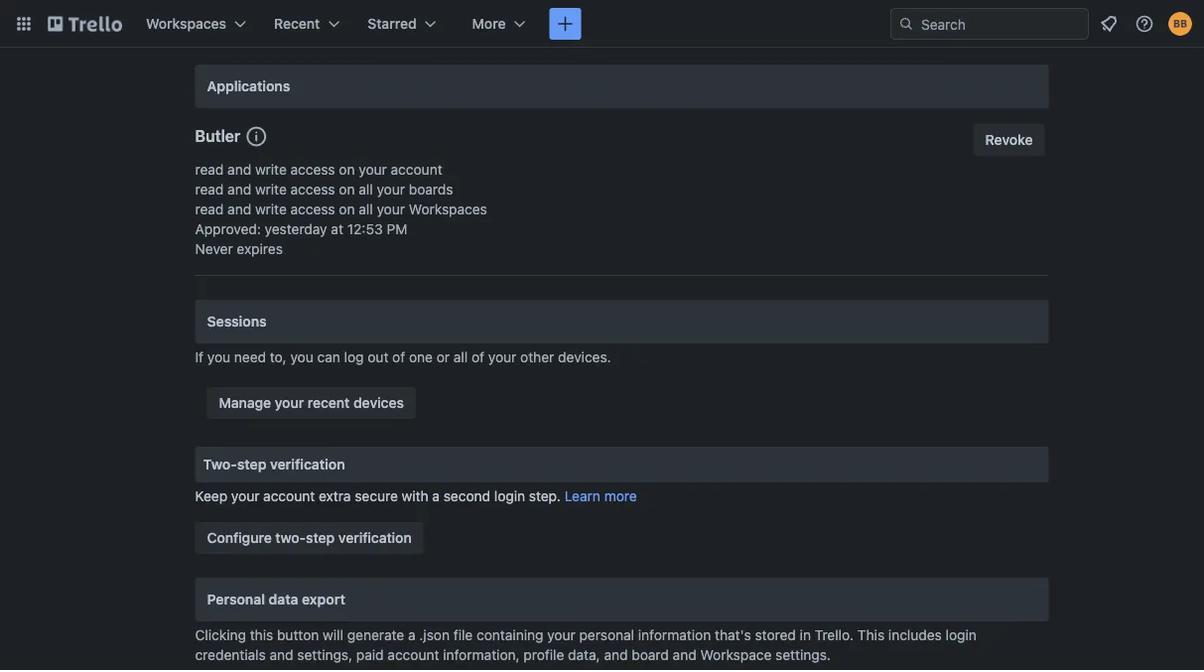 Task type: locate. For each thing, give the bounding box(es) containing it.
information
[[638, 627, 711, 643]]

all
[[359, 181, 373, 198], [359, 201, 373, 217], [454, 349, 468, 365]]

includes
[[889, 627, 942, 643]]

a left .json
[[408, 627, 416, 643]]

yesterday
[[265, 221, 327, 237]]

login left step.
[[494, 488, 525, 504]]

1 horizontal spatial a
[[432, 488, 440, 504]]

.json
[[419, 627, 450, 643]]

configure two-step verification
[[207, 530, 412, 546]]

personal
[[579, 627, 635, 643]]

0 vertical spatial a
[[432, 488, 440, 504]]

open information menu image
[[1135, 14, 1155, 34]]

12:53
[[347, 221, 383, 237]]

read
[[195, 161, 224, 178], [195, 181, 224, 198], [195, 201, 224, 217]]

workspaces inside popup button
[[146, 15, 226, 32]]

login
[[494, 488, 525, 504], [946, 627, 977, 643]]

generate
[[347, 627, 404, 643]]

2 vertical spatial on
[[339, 201, 355, 217]]

account down the two-step verification
[[263, 488, 315, 504]]

0 vertical spatial read
[[195, 161, 224, 178]]

stored
[[755, 627, 796, 643]]

2 vertical spatial write
[[255, 201, 287, 217]]

of right or
[[472, 349, 485, 365]]

0 horizontal spatial login
[[494, 488, 525, 504]]

button
[[277, 627, 319, 643]]

a
[[432, 488, 440, 504], [408, 627, 416, 643]]

your up 'profile'
[[547, 627, 576, 643]]

account inside read and write access on your account read and write access on all your boards read and write access on all your workspaces approved: yesterday at 12:53 pm never expires
[[391, 161, 442, 178]]

workspaces down 'boards'
[[409, 201, 487, 217]]

you right the "to,"
[[290, 349, 314, 365]]

2 read from the top
[[195, 181, 224, 198]]

2 of from the left
[[472, 349, 485, 365]]

keep your account extra secure with a second login step. learn more
[[195, 488, 637, 504]]

0 vertical spatial write
[[255, 161, 287, 178]]

1 vertical spatial workspaces
[[409, 201, 487, 217]]

1 vertical spatial read
[[195, 181, 224, 198]]

0 vertical spatial workspaces
[[146, 15, 226, 32]]

2 vertical spatial read
[[195, 201, 224, 217]]

1 horizontal spatial of
[[472, 349, 485, 365]]

clicking this button will generate a .json file containing your personal information that's stored in trello. this includes login credentials and settings, paid account information, profile data, and board and workspace settings.
[[195, 627, 977, 663]]

you right the if
[[207, 349, 230, 365]]

1 access from the top
[[291, 161, 335, 178]]

manage your recent devices
[[219, 395, 404, 411]]

1 horizontal spatial you
[[290, 349, 314, 365]]

manage your recent devices link
[[207, 387, 416, 419]]

2 vertical spatial all
[[454, 349, 468, 365]]

verification up extra
[[270, 456, 345, 473]]

account down .json
[[388, 647, 439, 663]]

you
[[207, 349, 230, 365], [290, 349, 314, 365]]

0 vertical spatial access
[[291, 161, 335, 178]]

of right 'out' on the left bottom
[[392, 349, 405, 365]]

clicking
[[195, 627, 246, 643]]

with
[[402, 488, 429, 504]]

step
[[237, 456, 267, 473], [306, 530, 335, 546]]

can
[[317, 349, 340, 365]]

devices.
[[558, 349, 611, 365]]

a right 'with'
[[432, 488, 440, 504]]

starred button
[[356, 8, 448, 40]]

your inside clicking this button will generate a .json file containing your personal information that's stored in trello. this includes login credentials and settings, paid account information, profile data, and board and workspace settings.
[[547, 627, 576, 643]]

access
[[291, 161, 335, 178], [291, 181, 335, 198], [291, 201, 335, 217]]

workspaces
[[146, 15, 226, 32], [409, 201, 487, 217]]

workspaces button
[[134, 8, 258, 40]]

two-
[[203, 456, 237, 473]]

0 horizontal spatial workspaces
[[146, 15, 226, 32]]

in
[[800, 627, 811, 643]]

that's
[[715, 627, 751, 643]]

write
[[255, 161, 287, 178], [255, 181, 287, 198], [255, 201, 287, 217]]

verification down secure
[[338, 530, 412, 546]]

1 horizontal spatial workspaces
[[409, 201, 487, 217]]

credentials
[[195, 647, 266, 663]]

account inside clicking this button will generate a .json file containing your personal information that's stored in trello. this includes login credentials and settings, paid account information, profile data, and board and workspace settings.
[[388, 647, 439, 663]]

verification
[[270, 456, 345, 473], [338, 530, 412, 546]]

0 horizontal spatial of
[[392, 349, 405, 365]]

account
[[391, 161, 442, 178], [263, 488, 315, 504], [388, 647, 439, 663]]

account up 'boards'
[[391, 161, 442, 178]]

sessions
[[207, 313, 267, 330]]

2 vertical spatial access
[[291, 201, 335, 217]]

0 horizontal spatial step
[[237, 456, 267, 473]]

1 vertical spatial on
[[339, 181, 355, 198]]

other
[[520, 349, 554, 365]]

expires
[[237, 241, 283, 257]]

0 vertical spatial verification
[[270, 456, 345, 473]]

search image
[[899, 16, 914, 32]]

at
[[331, 221, 343, 237]]

0 horizontal spatial a
[[408, 627, 416, 643]]

starred
[[368, 15, 417, 32]]

on
[[339, 161, 355, 178], [339, 181, 355, 198], [339, 201, 355, 217]]

1 horizontal spatial login
[[946, 627, 977, 643]]

1 vertical spatial access
[[291, 181, 335, 198]]

login right includes
[[946, 627, 977, 643]]

if
[[195, 349, 204, 365]]

0 vertical spatial on
[[339, 161, 355, 178]]

will
[[323, 627, 343, 643]]

0 notifications image
[[1097, 12, 1121, 36]]

workspaces inside read and write access on your account read and write access on all your boards read and write access on all your workspaces approved: yesterday at 12:53 pm never expires
[[409, 201, 487, 217]]

switch to… image
[[14, 14, 34, 34]]

1 vertical spatial a
[[408, 627, 416, 643]]

learn
[[565, 488, 601, 504]]

1 vertical spatial login
[[946, 627, 977, 643]]

0 vertical spatial login
[[494, 488, 525, 504]]

trello.
[[815, 627, 854, 643]]

None button
[[974, 124, 1045, 156]]

step down extra
[[306, 530, 335, 546]]

3 write from the top
[[255, 201, 287, 217]]

2 vertical spatial account
[[388, 647, 439, 663]]

extra
[[319, 488, 351, 504]]

your
[[359, 161, 387, 178], [377, 181, 405, 198], [377, 201, 405, 217], [488, 349, 517, 365], [275, 395, 304, 411], [231, 488, 260, 504], [547, 627, 576, 643]]

and
[[228, 161, 251, 178], [228, 181, 251, 198], [228, 201, 251, 217], [270, 647, 293, 663], [604, 647, 628, 663], [673, 647, 697, 663]]

file
[[454, 627, 473, 643]]

1 vertical spatial all
[[359, 201, 373, 217]]

1 vertical spatial verification
[[338, 530, 412, 546]]

login inside clicking this button will generate a .json file containing your personal information that's stored in trello. this includes login credentials and settings, paid account information, profile data, and board and workspace settings.
[[946, 627, 977, 643]]

1 horizontal spatial step
[[306, 530, 335, 546]]

1 vertical spatial step
[[306, 530, 335, 546]]

primary element
[[0, 0, 1204, 48]]

step down manage
[[237, 456, 267, 473]]

0 vertical spatial account
[[391, 161, 442, 178]]

1 vertical spatial write
[[255, 181, 287, 198]]

step.
[[529, 488, 561, 504]]

verification inside configure two-step verification link
[[338, 530, 412, 546]]

of
[[392, 349, 405, 365], [472, 349, 485, 365]]

export
[[302, 591, 345, 608]]

0 horizontal spatial you
[[207, 349, 230, 365]]

workspaces up applications
[[146, 15, 226, 32]]

0 vertical spatial step
[[237, 456, 267, 473]]



Task type: describe. For each thing, give the bounding box(es) containing it.
butler
[[195, 127, 240, 145]]

settings,
[[297, 647, 353, 663]]

read and write access on your account read and write access on all your boards read and write access on all your workspaces approved: yesterday at 12:53 pm never expires
[[195, 161, 487, 257]]

never
[[195, 241, 233, 257]]

2 access from the top
[[291, 181, 335, 198]]

learn more link
[[565, 488, 637, 504]]

recent
[[308, 395, 350, 411]]

recent
[[274, 15, 320, 32]]

your up pm
[[377, 201, 405, 217]]

your left 'boards'
[[377, 181, 405, 198]]

settings.
[[776, 647, 831, 663]]

1 on from the top
[[339, 161, 355, 178]]

keep
[[195, 488, 227, 504]]

2 you from the left
[[290, 349, 314, 365]]

two-step verification
[[203, 456, 345, 473]]

data
[[269, 591, 298, 608]]

devices
[[353, 395, 404, 411]]

a inside clicking this button will generate a .json file containing your personal information that's stored in trello. this includes login credentials and settings, paid account information, profile data, and board and workspace settings.
[[408, 627, 416, 643]]

log
[[344, 349, 364, 365]]

two-
[[275, 530, 306, 546]]

3 on from the top
[[339, 201, 355, 217]]

boards
[[409, 181, 453, 198]]

1 of from the left
[[392, 349, 405, 365]]

your left "recent"
[[275, 395, 304, 411]]

secure
[[355, 488, 398, 504]]

personal data export
[[207, 591, 345, 608]]

your right keep in the left bottom of the page
[[231, 488, 260, 504]]

your left other
[[488, 349, 517, 365]]

paid
[[356, 647, 384, 663]]

manage
[[219, 395, 271, 411]]

second
[[444, 488, 491, 504]]

0 vertical spatial all
[[359, 181, 373, 198]]

applications
[[207, 78, 290, 94]]

data,
[[568, 647, 600, 663]]

your up 12:53
[[359, 161, 387, 178]]

workspace
[[700, 647, 772, 663]]

1 write from the top
[[255, 161, 287, 178]]

back to home image
[[48, 8, 122, 40]]

this
[[858, 627, 885, 643]]

this
[[250, 627, 273, 643]]

create board or workspace image
[[556, 14, 575, 34]]

configure
[[207, 530, 272, 546]]

configure two-step verification link
[[195, 522, 424, 554]]

2 write from the top
[[255, 181, 287, 198]]

personal
[[207, 591, 265, 608]]

1 vertical spatial account
[[263, 488, 315, 504]]

profile
[[524, 647, 564, 663]]

2 on from the top
[[339, 181, 355, 198]]

or
[[437, 349, 450, 365]]

to,
[[270, 349, 287, 365]]

more
[[472, 15, 506, 32]]

information,
[[443, 647, 520, 663]]

recent button
[[262, 8, 352, 40]]

approved:
[[195, 221, 261, 237]]

more button
[[460, 8, 538, 40]]

containing
[[477, 627, 544, 643]]

1 read from the top
[[195, 161, 224, 178]]

board
[[632, 647, 669, 663]]

one
[[409, 349, 433, 365]]

need
[[234, 349, 266, 365]]

Search field
[[914, 9, 1088, 39]]

if you need to, you can log out of one or all of your other devices.
[[195, 349, 611, 365]]

1 you from the left
[[207, 349, 230, 365]]

more
[[604, 488, 637, 504]]

bob builder (bobbuilder40) image
[[1169, 12, 1192, 36]]

3 read from the top
[[195, 201, 224, 217]]

pm
[[387, 221, 407, 237]]

3 access from the top
[[291, 201, 335, 217]]

out
[[368, 349, 389, 365]]



Task type: vqa. For each thing, say whether or not it's contained in the screenshot.
all to the middle
yes



